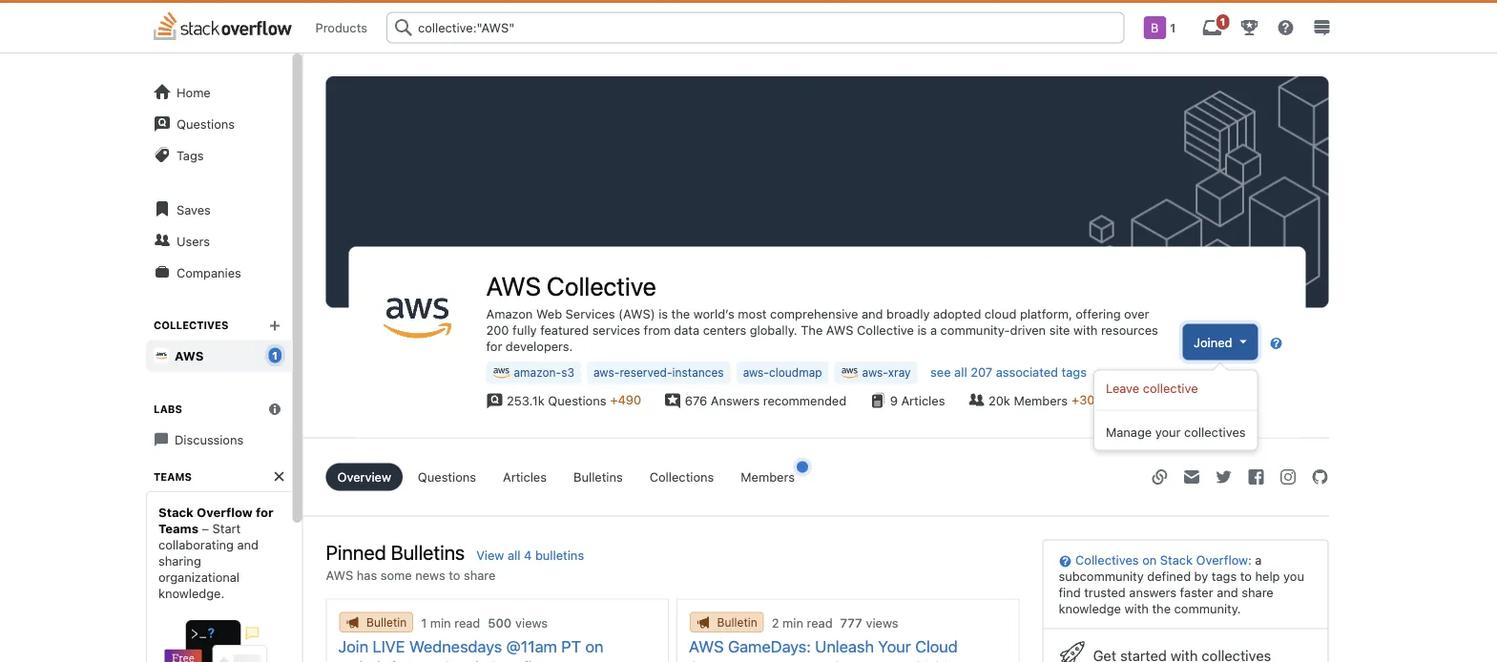 Task type: describe. For each thing, give the bounding box(es) containing it.
aws for aws has some news to share
[[326, 569, 353, 583]]

dismiss image
[[272, 470, 285, 483]]

stack inside join live wednesdays @11am pt on twitch for our stack overflow stream
[[443, 658, 484, 663]]

read for unleash
[[807, 616, 833, 630]]

our
[[415, 658, 439, 663]]

join
[[338, 637, 369, 656]]

collectives button
[[153, 319, 293, 333]]

cloud
[[985, 306, 1017, 321]]

+301
[[1072, 393, 1101, 407]]

has
[[357, 569, 377, 583]]

amazon-s3 link
[[486, 362, 581, 384]]

overflow inside join live wednesdays @11am pt on twitch for our stack overflow stream
[[488, 658, 553, 663]]

0 horizontal spatial questions
[[176, 116, 234, 131]]

20k
[[989, 394, 1011, 408]]

join live wednesdays @11am pt on twitch for our stack overflow stream link
[[338, 637, 608, 663]]

help
[[1256, 569, 1281, 584]]

all for see
[[955, 365, 968, 380]]

collections
[[650, 470, 714, 484]]

stack overflow for teams
[[158, 505, 273, 536]]

home link
[[146, 76, 293, 108]]

services
[[592, 322, 641, 337]]

sharing
[[158, 554, 201, 568]]

amazon-s3
[[514, 366, 575, 380]]

aws- for xray
[[863, 366, 889, 380]]

253.1k questions
[[504, 394, 607, 408]]

1 vertical spatial bulletins
[[391, 541, 465, 565]]

0 vertical spatial articles link
[[902, 394, 945, 408]]

view
[[477, 548, 504, 563]]

web
[[536, 306, 562, 321]]

products link
[[304, 14, 379, 42]]

aws-cloudmap
[[743, 366, 823, 380]]

community-
[[941, 322, 1011, 337]]

manage your collectives link
[[1095, 419, 1258, 446]]

0 vertical spatial teams
[[153, 471, 191, 483]]

tags link
[[146, 139, 293, 171]]

207
[[971, 365, 993, 380]]

9 articles
[[887, 394, 945, 408]]

1 horizontal spatial articles
[[902, 394, 945, 408]]

stream
[[557, 658, 608, 663]]

on inside join live wednesdays @11am pt on twitch for our stack overflow stream
[[586, 637, 604, 656]]

min for unleash
[[783, 616, 804, 630]]

community.
[[1175, 602, 1242, 616]]

2023
[[914, 658, 952, 663]]

1 vertical spatial articles
[[503, 470, 547, 484]]

4
[[524, 548, 532, 563]]

1 horizontal spatial members
[[1014, 394, 1068, 408]]

world's
[[694, 306, 735, 321]]

2 horizontal spatial questions
[[548, 394, 607, 408]]

offering
[[1076, 306, 1121, 321]]

collections link
[[638, 463, 726, 491]]

amazon-
[[514, 366, 562, 380]]

1 vertical spatial members link
[[730, 461, 808, 491]]

aws-cloudmap link
[[737, 362, 829, 384]]

you
[[1284, 569, 1305, 584]]

labs button
[[153, 402, 293, 416]]

bulletin for live
[[367, 616, 407, 629]]

associated
[[996, 365, 1059, 380]]

news
[[415, 569, 445, 583]]

achievements image
[[1241, 19, 1259, 36]]

pt
[[562, 637, 581, 656]]

collaborating
[[158, 538, 233, 552]]

2 1 link from the left
[[1194, 3, 1232, 53]]

platform,
[[1020, 306, 1073, 321]]

globally.
[[750, 322, 798, 337]]

adopted
[[934, 306, 982, 321]]

wednesdays
[[409, 637, 502, 656]]

1 up our
[[421, 616, 427, 630]]

a subcommunity defined by tags to help you find trusted answers faster and share knowledge with the community.
[[1059, 553, 1305, 616]]

driven
[[1011, 322, 1046, 337]]

1 horizontal spatial collective
[[857, 322, 914, 337]]

s3
[[562, 366, 575, 380]]

data
[[674, 322, 700, 337]]

reserved-
[[620, 366, 673, 380]]

Search text field
[[387, 12, 1125, 43]]

start
[[212, 521, 240, 536]]

over
[[1125, 306, 1150, 321]]

most
[[738, 306, 767, 321]]

aws-xray link
[[835, 362, 918, 384]]

manage
[[1106, 425, 1152, 440]]

questions link for saves link
[[146, 108, 293, 139]]

1 1 link from the left
[[1133, 3, 1194, 53]]

aws- for cloudmap
[[743, 366, 769, 380]]

1 horizontal spatial is
[[918, 322, 927, 337]]

defined
[[1148, 569, 1191, 584]]

0 horizontal spatial to
[[449, 569, 460, 583]]

and inside aws collective amazon web services (aws) is the world's most comprehensive and broadly adopted cloud platform, offering over 200 fully featured services from data centers globally. the aws collective is a community-driven site with resources for  developers.
[[862, 306, 883, 321]]

+490
[[610, 393, 642, 407]]

overview link
[[326, 463, 403, 491]]

to inside a subcommunity defined by tags to help you find trusted answers faster and share knowledge with the community.
[[1241, 569, 1252, 584]]

all for view
[[508, 548, 521, 563]]

aws right the the
[[827, 322, 854, 337]]

collectives on stack overflow:
[[1073, 553, 1256, 567]]

stack inside stack overflow for teams
[[158, 505, 193, 519]]

knowledge
[[1059, 602, 1122, 616]]

knowledge.
[[158, 586, 224, 601]]

broadly
[[887, 306, 930, 321]]

and inside – start collaborating and sharing organizational knowledge.
[[237, 538, 258, 552]]

0 vertical spatial is
[[659, 306, 668, 321]]

cloudmap
[[769, 366, 823, 380]]

overflow inside stack overflow for teams
[[196, 505, 252, 519]]

– start collaborating and sharing organizational knowledge.
[[158, 521, 258, 601]]

0 horizontal spatial articles link
[[492, 463, 558, 491]]

777
[[841, 616, 863, 630]]

aws gamedays: unleash your cloud superpowers at aws re:invent 2023 link
[[689, 637, 958, 663]]

labs
[[153, 403, 182, 415]]

collectives for collectives
[[153, 319, 228, 332]]

some
[[381, 569, 412, 583]]

companies
[[176, 265, 241, 280]]

instances
[[673, 366, 724, 380]]

1 right bob builder's user avatar on the right of the page
[[1171, 21, 1177, 34]]

tags
[[176, 148, 203, 162]]

saves link
[[146, 194, 293, 225]]

superpowers
[[689, 658, 785, 663]]

bulletins
[[535, 548, 584, 563]]

aws for aws collective amazon web services (aws) is the world's most comprehensive and broadly adopted cloud platform, offering over 200 fully featured services from data centers globally. the aws collective is a community-driven site with resources for  developers.
[[486, 271, 541, 301]]

collectives for collectives on stack overflow:
[[1076, 553, 1139, 567]]

companies link
[[146, 257, 293, 288]]

join live wednesdays @11am pt on twitch for our stack overflow stream
[[338, 637, 608, 663]]

recommended
[[763, 394, 847, 408]]

aws for aws
[[174, 349, 203, 363]]

saves
[[176, 202, 210, 217]]



Task type: vqa. For each thing, say whether or not it's contained in the screenshot.
bottommost all
yes



Task type: locate. For each thing, give the bounding box(es) containing it.
min for wednesdays
[[430, 616, 451, 630]]

0 horizontal spatial questions link
[[146, 108, 293, 139]]

1 views from the left
[[516, 616, 548, 630]]

2 aws- from the left
[[743, 366, 769, 380]]

1 horizontal spatial bulletins
[[574, 470, 623, 484]]

a
[[931, 322, 937, 337], [1256, 553, 1262, 567]]

0 vertical spatial collective
[[547, 271, 657, 301]]

your
[[879, 637, 911, 656]]

0 horizontal spatial members link
[[730, 461, 808, 491]]

for down dismiss "image"
[[255, 505, 273, 519]]

articles link left bulletins link
[[492, 463, 558, 491]]

for inside stack overflow for teams
[[255, 505, 273, 519]]

bulletin up superpowers
[[717, 616, 758, 629]]

stack down wednesdays
[[443, 658, 484, 663]]

1 vertical spatial overflow
[[488, 658, 553, 663]]

1 horizontal spatial with
[[1125, 602, 1149, 616]]

at
[[789, 658, 803, 663]]

home
[[176, 85, 210, 99]]

1 vertical spatial members
[[741, 470, 795, 484]]

0 horizontal spatial collective
[[547, 271, 657, 301]]

0 vertical spatial share
[[464, 569, 496, 583]]

share down help
[[1242, 586, 1274, 600]]

collectives on stack overflow: link
[[1059, 553, 1256, 568]]

tags for associated
[[1062, 365, 1087, 380]]

2 vertical spatial questions link
[[407, 463, 488, 491]]

and down start
[[237, 538, 258, 552]]

aws left has
[[326, 569, 353, 583]]

2 horizontal spatial and
[[1217, 586, 1239, 600]]

help center and other resources image
[[1278, 19, 1295, 36]]

min right 2
[[783, 616, 804, 630]]

articles link right 9
[[902, 394, 945, 408]]

1 horizontal spatial on
[[1143, 553, 1157, 567]]

0 vertical spatial on
[[1143, 553, 1157, 567]]

2 horizontal spatial stack
[[1161, 553, 1193, 567]]

questions link down s3
[[548, 394, 607, 408]]

members down the 676 answers recommended
[[741, 470, 795, 484]]

1 vertical spatial all
[[508, 548, 521, 563]]

view all 4 bulletins
[[477, 548, 584, 563]]

members down "associated"
[[1014, 394, 1068, 408]]

views for @11am
[[516, 616, 548, 630]]

2 vertical spatial stack
[[443, 658, 484, 663]]

1 horizontal spatial questions link
[[407, 463, 488, 491]]

tags
[[1062, 365, 1087, 380], [1212, 569, 1237, 584]]

3 aws- from the left
[[863, 366, 889, 380]]

discussions
[[174, 432, 243, 447]]

0 horizontal spatial share
[[464, 569, 496, 583]]

users
[[176, 234, 210, 248]]

1 vertical spatial and
[[237, 538, 258, 552]]

0 vertical spatial tags
[[1062, 365, 1087, 380]]

unleash
[[815, 637, 874, 656]]

products
[[316, 21, 367, 35]]

resources
[[1102, 322, 1159, 337]]

bulletin for gamedays:
[[717, 616, 758, 629]]

collective up services
[[547, 271, 657, 301]]

developers.
[[506, 339, 573, 353]]

1 horizontal spatial read
[[807, 616, 833, 630]]

0 horizontal spatial aws-
[[594, 366, 620, 380]]

1 vertical spatial stack
[[1161, 553, 1193, 567]]

and left broadly
[[862, 306, 883, 321]]

2 vertical spatial for
[[390, 658, 410, 663]]

is down broadly
[[918, 322, 927, 337]]

bulletins up news
[[391, 541, 465, 565]]

@11am
[[506, 637, 557, 656]]

0 vertical spatial articles
[[902, 394, 945, 408]]

members link down the 676 answers recommended
[[730, 461, 808, 491]]

questions
[[176, 116, 234, 131], [548, 394, 607, 408], [418, 470, 476, 484]]

aws-reserved-instances link
[[587, 362, 731, 384]]

leave collective
[[1106, 382, 1199, 396]]

read up aws gamedays: unleash your cloud superpowers at aws re:invent 2023 link
[[807, 616, 833, 630]]

on
[[1143, 553, 1157, 567], [586, 637, 604, 656]]

0 vertical spatial members link
[[1014, 394, 1068, 408]]

stack
[[158, 505, 193, 519], [1161, 553, 1193, 567], [443, 658, 484, 663]]

see all 207 associated tags
[[931, 365, 1087, 380]]

1 vertical spatial teams
[[158, 521, 198, 536]]

1 horizontal spatial all
[[955, 365, 968, 380]]

0 horizontal spatial with
[[1074, 322, 1098, 337]]

0 horizontal spatial a
[[931, 322, 937, 337]]

questions down the home
[[176, 116, 234, 131]]

0 horizontal spatial for
[[255, 505, 273, 519]]

0 horizontal spatial on
[[586, 637, 604, 656]]

teams down discussions
[[153, 471, 191, 483]]

0 vertical spatial all
[[955, 365, 968, 380]]

questions down s3
[[548, 394, 607, 408]]

collectives inside collectives dropdown button
[[153, 319, 228, 332]]

0 horizontal spatial bulletins
[[391, 541, 465, 565]]

2 min from the left
[[783, 616, 804, 630]]

aws
[[486, 271, 541, 301], [827, 322, 854, 337], [174, 349, 203, 363], [326, 569, 353, 583], [689, 637, 724, 656], [808, 658, 842, 663]]

to left help
[[1241, 569, 1252, 584]]

1 vertical spatial collectives
[[1076, 553, 1139, 567]]

re:invent
[[847, 658, 910, 663]]

1 horizontal spatial a
[[1256, 553, 1262, 567]]

1 horizontal spatial members link
[[1014, 394, 1068, 408]]

questions right overview
[[418, 470, 476, 484]]

min
[[430, 616, 451, 630], [783, 616, 804, 630]]

1 horizontal spatial questions
[[418, 470, 476, 484]]

bulletin up live
[[367, 616, 407, 629]]

1 horizontal spatial share
[[1242, 586, 1274, 600]]

collectives up the subcommunity
[[1076, 553, 1139, 567]]

overflow
[[196, 505, 252, 519], [488, 658, 553, 663]]

0 horizontal spatial bulletin
[[367, 616, 407, 629]]

views for your
[[866, 616, 899, 630]]

0 horizontal spatial collectives
[[153, 319, 228, 332]]

menu
[[1094, 365, 1259, 451], [1095, 375, 1258, 446]]

0 vertical spatial stack
[[158, 505, 193, 519]]

collectives down companies
[[153, 319, 228, 332]]

for down 200
[[486, 339, 502, 353]]

faster
[[1181, 586, 1214, 600]]

0 horizontal spatial tags
[[1062, 365, 1087, 380]]

for down live
[[390, 658, 410, 663]]

2 read from the left
[[807, 616, 833, 630]]

to right news
[[449, 569, 460, 583]]

a up help
[[1256, 553, 1262, 567]]

tags up +301
[[1062, 365, 1087, 380]]

1 vertical spatial is
[[918, 322, 927, 337]]

is up from
[[659, 306, 668, 321]]

cloud
[[916, 637, 958, 656]]

the inside aws collective amazon web services (aws) is the world's most comprehensive and broadly adopted cloud platform, offering over 200 fully featured services from data centers globally. the aws collective is a community-driven site with resources for  developers.
[[672, 306, 690, 321]]

1 min read 500 views
[[421, 616, 548, 630]]

for inside aws collective amazon web services (aws) is the world's most comprehensive and broadly adopted cloud platform, offering over 200 fully featured services from data centers globally. the aws collective is a community-driven site with resources for  developers.
[[486, 339, 502, 353]]

1 vertical spatial with
[[1125, 602, 1149, 616]]

aws- for reserved-
[[594, 366, 620, 380]]

(aws)
[[619, 306, 655, 321]]

2 vertical spatial questions
[[418, 470, 476, 484]]

500
[[488, 616, 512, 630]]

overflow down @11am
[[488, 658, 553, 663]]

fully
[[513, 322, 537, 337]]

teams
[[153, 471, 191, 483], [158, 521, 198, 536]]

questions link for collections link
[[407, 463, 488, 491]]

manage your collectives
[[1106, 425, 1246, 440]]

questions link down the home
[[146, 108, 293, 139]]

1 vertical spatial questions link
[[548, 394, 607, 408]]

0 vertical spatial for
[[486, 339, 502, 353]]

joined
[[1194, 335, 1233, 349]]

1 vertical spatial for
[[255, 505, 273, 519]]

0 horizontal spatial all
[[508, 548, 521, 563]]

and inside a subcommunity defined by tags to help you find trusted answers faster and share knowledge with the community.
[[1217, 586, 1239, 600]]

aws- up 9 articles
[[863, 366, 889, 380]]

trusted
[[1085, 586, 1126, 600]]

teams inside stack overflow for teams
[[158, 521, 198, 536]]

a inside a subcommunity defined by tags to help you find trusted answers faster and share knowledge with the community.
[[1256, 553, 1262, 567]]

1 down collectives dropdown button
[[272, 349, 277, 362]]

0 vertical spatial with
[[1074, 322, 1098, 337]]

a inside aws collective amazon web services (aws) is the world's most comprehensive and broadly adopted cloud platform, offering over 200 fully featured services from data centers globally. the aws collective is a community-driven site with resources for  developers.
[[931, 322, 937, 337]]

1 horizontal spatial and
[[862, 306, 883, 321]]

with inside a subcommunity defined by tags to help you find trusted answers faster and share knowledge with the community.
[[1125, 602, 1149, 616]]

gamedays:
[[728, 637, 811, 656]]

views up @11am
[[516, 616, 548, 630]]

collective
[[1143, 382, 1199, 396]]

2 vertical spatial and
[[1217, 586, 1239, 600]]

0 vertical spatial members
[[1014, 394, 1068, 408]]

joined button
[[1183, 324, 1259, 360]]

the up data
[[672, 306, 690, 321]]

None search field
[[379, 12, 1133, 43]]

1 vertical spatial questions
[[548, 394, 607, 408]]

collectives inside "collectives on stack overflow:" link
[[1076, 553, 1139, 567]]

featured
[[540, 322, 589, 337]]

see all 207 associated tags link
[[931, 365, 1087, 380]]

676 answers recommended
[[682, 394, 847, 408]]

aws up superpowers
[[689, 637, 724, 656]]

aws- up the 676 answers recommended
[[743, 366, 769, 380]]

on up the defined
[[1143, 553, 1157, 567]]

–
[[201, 521, 209, 536]]

1 vertical spatial the
[[1153, 602, 1171, 616]]

1 horizontal spatial tags
[[1212, 569, 1237, 584]]

aws for aws gamedays: unleash your cloud superpowers at aws re:invent 2023
[[689, 637, 724, 656]]

1 aws- from the left
[[594, 366, 620, 380]]

1 horizontal spatial to
[[1241, 569, 1252, 584]]

min up wednesdays
[[430, 616, 451, 630]]

aws-xray
[[863, 366, 911, 380]]

0 horizontal spatial members
[[741, 470, 795, 484]]

2 views from the left
[[866, 616, 899, 630]]

aws- up +490
[[594, 366, 620, 380]]

users link
[[146, 225, 293, 257]]

1 horizontal spatial min
[[783, 616, 804, 630]]

1 read from the left
[[455, 616, 480, 630]]

overflow up start
[[196, 505, 252, 519]]

0 vertical spatial overflow
[[196, 505, 252, 519]]

2 bulletin from the left
[[717, 616, 758, 629]]

articles right 9
[[902, 394, 945, 408]]

aws-reserved-instances
[[594, 366, 724, 380]]

amazon
[[486, 306, 533, 321]]

0 vertical spatial bulletins
[[574, 470, 623, 484]]

articles left bulletins link
[[503, 470, 547, 484]]

questions link right overview
[[407, 463, 488, 491]]

1 horizontal spatial the
[[1153, 602, 1171, 616]]

1 vertical spatial collective
[[857, 322, 914, 337]]

to
[[449, 569, 460, 583], [1241, 569, 1252, 584]]

1 horizontal spatial collectives
[[1076, 553, 1139, 567]]

centers
[[703, 322, 747, 337]]

with down answers at the bottom
[[1125, 602, 1149, 616]]

the down answers at the bottom
[[1153, 602, 1171, 616]]

views up your
[[866, 616, 899, 630]]

1 link
[[1133, 3, 1194, 53], [1194, 3, 1232, 53]]

2 horizontal spatial for
[[486, 339, 502, 353]]

aws collective amazon web services (aws) is the world's most comprehensive and broadly adopted cloud platform, offering over 200 fully featured services from data centers globally. the aws collective is a community-driven site with resources for  developers.
[[486, 271, 1159, 353]]

1 left achievements "icon"
[[1221, 16, 1226, 28]]

on up stream
[[586, 637, 604, 656]]

for inside join live wednesdays @11am pt on twitch for our stack overflow stream
[[390, 658, 410, 663]]

and up community.
[[1217, 586, 1239, 600]]

with
[[1074, 322, 1098, 337], [1125, 602, 1149, 616]]

0 horizontal spatial stack
[[158, 505, 193, 519]]

tags inside a subcommunity defined by tags to help you find trusted answers faster and share knowledge with the community.
[[1212, 569, 1237, 584]]

tags for by
[[1212, 569, 1237, 584]]

bulletins link
[[562, 463, 635, 491]]

view all 4 bulletins link
[[477, 547, 584, 564]]

1 vertical spatial tags
[[1212, 569, 1237, 584]]

1 menu bar
[[1133, 3, 1341, 53]]

share down view on the bottom left of the page
[[464, 569, 496, 583]]

0 horizontal spatial read
[[455, 616, 480, 630]]

all right see
[[955, 365, 968, 380]]

1 vertical spatial share
[[1242, 586, 1274, 600]]

leave
[[1106, 382, 1140, 396]]

pinned bulletins
[[326, 541, 465, 565]]

overview
[[337, 470, 391, 484]]

0 horizontal spatial articles
[[503, 470, 547, 484]]

is
[[659, 306, 668, 321], [918, 322, 927, 337]]

a down adopted
[[931, 322, 937, 337]]

0 horizontal spatial views
[[516, 616, 548, 630]]

read up wednesdays
[[455, 616, 480, 630]]

the
[[801, 322, 823, 337]]

aws has some news to share
[[326, 569, 496, 583]]

bob builder's user avatar image
[[1144, 16, 1167, 39]]

2 horizontal spatial questions link
[[548, 394, 607, 408]]

the inside a subcommunity defined by tags to help you find trusted answers faster and share knowledge with the community.
[[1153, 602, 1171, 616]]

share inside a subcommunity defined by tags to help you find trusted answers faster and share knowledge with the community.
[[1242, 586, 1274, 600]]

services
[[566, 306, 615, 321]]

1 horizontal spatial articles link
[[902, 394, 945, 408]]

see
[[931, 365, 951, 380]]

aws down unleash
[[808, 658, 842, 663]]

site
[[1050, 322, 1071, 337]]

collective down broadly
[[857, 322, 914, 337]]

1 horizontal spatial bulletin
[[717, 616, 758, 629]]

0 horizontal spatial is
[[659, 306, 668, 321]]

aws gamedays: unleash your cloud superpowers at aws re:invent 2023
[[689, 637, 958, 663]]

your
[[1156, 425, 1181, 440]]

1 horizontal spatial aws-
[[743, 366, 769, 380]]

0 vertical spatial and
[[862, 306, 883, 321]]

with inside aws collective amazon web services (aws) is the world's most comprehensive and broadly adopted cloud platform, offering over 200 fully featured services from data centers globally. the aws collective is a community-driven site with resources for  developers.
[[1074, 322, 1098, 337]]

1 vertical spatial articles link
[[492, 463, 558, 491]]

aws down collectives dropdown button
[[174, 349, 203, 363]]

articles link
[[902, 394, 945, 408], [492, 463, 558, 491]]

0 vertical spatial a
[[931, 322, 937, 337]]

stack up collaborating
[[158, 505, 193, 519]]

for
[[486, 339, 502, 353], [255, 505, 273, 519], [390, 658, 410, 663]]

on inside "collectives on stack overflow:" link
[[1143, 553, 1157, 567]]

1 vertical spatial a
[[1256, 553, 1262, 567]]

0 vertical spatial questions
[[176, 116, 234, 131]]

1 horizontal spatial views
[[866, 616, 899, 630]]

bulletins down +490
[[574, 470, 623, 484]]

1 bulletin from the left
[[367, 616, 407, 629]]

tags down 'overflow:'
[[1212, 569, 1237, 584]]

0 vertical spatial the
[[672, 306, 690, 321]]

0 vertical spatial collectives
[[153, 319, 228, 332]]

twitch
[[338, 658, 386, 663]]

site switcher image
[[1314, 19, 1331, 36]]

1 horizontal spatial overflow
[[488, 658, 553, 663]]

1 min from the left
[[430, 616, 451, 630]]

questions link
[[146, 108, 293, 139], [548, 394, 607, 408], [407, 463, 488, 491]]

with down offering
[[1074, 322, 1098, 337]]

members link down "associated"
[[1014, 394, 1068, 408]]

all left 4 at the left of page
[[508, 548, 521, 563]]

bulletin
[[367, 616, 407, 629], [717, 616, 758, 629]]

answers
[[711, 394, 760, 408]]

1 horizontal spatial stack
[[443, 658, 484, 663]]

teams up collaborating
[[158, 521, 198, 536]]

answers recommended link
[[711, 394, 847, 408]]

read for wednesdays
[[455, 616, 480, 630]]

aws up amazon
[[486, 271, 541, 301]]

stack up the defined
[[1161, 553, 1193, 567]]

0 horizontal spatial and
[[237, 538, 258, 552]]



